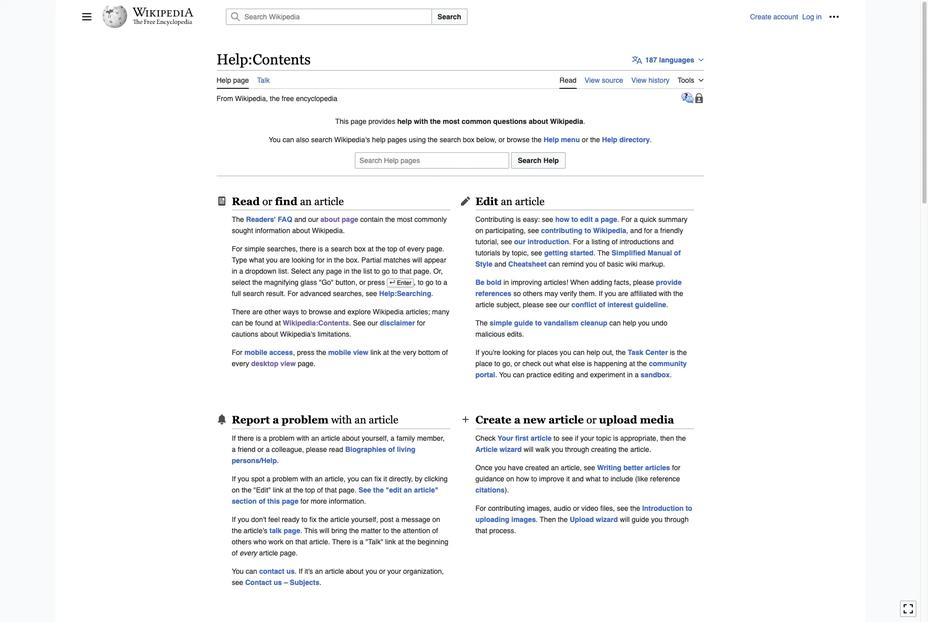 Task type: vqa. For each thing, say whether or not it's contained in the screenshot.
'ARTICLE.' within . this will bring the matter to the attention of others who work on that article. there is a "talk" link at the beginning of
yes



Task type: locate. For each thing, give the bounding box(es) containing it.
problem for link
[[273, 475, 298, 483]]

box left below,
[[463, 135, 475, 144]]

1 vertical spatial simple
[[490, 319, 513, 327]]

with up colleague,
[[297, 434, 309, 442]]

colleague,
[[272, 445, 304, 454]]

yourself, up matter on the bottom left
[[352, 516, 378, 524]]

edit
[[476, 195, 499, 208]]

0 horizontal spatial article,
[[325, 475, 346, 483]]

better
[[624, 464, 644, 472]]

1 vertical spatial read
[[232, 195, 260, 208]]

fix
[[375, 475, 382, 483], [310, 516, 317, 524]]

wikipedia's up for mobile access , press the mobile view
[[280, 330, 316, 339]]

an inside see the "edit an article" section of this page
[[404, 486, 412, 494]]

, and for a friendly tutorial, see
[[476, 227, 684, 246]]

1 vertical spatial contributing
[[489, 504, 525, 513]]

1 horizontal spatial it
[[567, 475, 570, 483]]

see
[[353, 319, 366, 327], [359, 486, 372, 494]]

1 horizontal spatial us
[[287, 567, 295, 576]]

1 horizontal spatial please
[[523, 301, 544, 309]]

1 vertical spatial us
[[274, 579, 282, 587]]

you left spot
[[238, 475, 249, 483]]

1 view from the left
[[585, 76, 600, 84]]

yourself, inside if you don't feel ready to fix the article yourself, post a message on the article's
[[352, 516, 378, 524]]

None search field
[[217, 152, 705, 169]]

through inside will guide you through that process.
[[665, 516, 689, 524]]

1 vertical spatial most
[[397, 216, 413, 224]]

0 vertical spatial your
[[581, 434, 595, 442]]

0 horizontal spatial please
[[306, 445, 327, 454]]

every left desktop
[[232, 360, 249, 368]]

0 horizontal spatial it
[[384, 475, 387, 483]]

create
[[751, 13, 772, 21], [476, 414, 512, 426]]

help inside can help you undo malicious edits.
[[623, 319, 637, 327]]

friendly
[[661, 227, 684, 235]]

community portal
[[476, 360, 687, 379]]

simple inside for simple searches, there is a search box at the top of every page. type what you are looking for in the box. partial matches will appear in a dropdown list. select any page in the list to go to that page. or, select the magnifying glass "go" button, or press
[[245, 245, 265, 253]]

1 horizontal spatial the
[[476, 319, 488, 327]]

wikipedia up "menu"
[[551, 117, 584, 125]]

1 horizontal spatial wizard
[[596, 516, 618, 524]]

then
[[540, 516, 556, 524]]

by inside if you spot a problem with an article, you can fix it directly, by clicking on the "edit" link at the top of that page.
[[415, 475, 423, 483]]

the down provide
[[674, 290, 684, 298]]

2 vertical spatial please
[[306, 445, 327, 454]]

to inside check your first article to see if your topic is appropriate, then the article wizard will walk you through creating the article.
[[554, 434, 560, 442]]

1 horizontal spatial article.
[[631, 445, 652, 454]]

you down "talk"
[[366, 567, 377, 576]]

1 horizontal spatial are
[[280, 256, 290, 264]]

simple for searches,
[[245, 245, 265, 253]]

1 horizontal spatial browse
[[507, 135, 530, 144]]

will down your first article "link"
[[524, 445, 534, 454]]

0 vertical spatial guide
[[515, 319, 534, 327]]

1 vertical spatial searches,
[[333, 290, 364, 298]]

it inside if you spot a problem with an article, you can fix it directly, by clicking on the "edit" link at the top of that page.
[[384, 475, 387, 483]]

help menu link
[[544, 135, 580, 144]]

top
[[388, 245, 398, 253], [305, 486, 315, 494]]

0 horizontal spatial contributing
[[489, 504, 525, 513]]

most up you can also search wikipedia's help pages using the search box below, or browse the help menu or the help directory . at the top
[[443, 117, 460, 125]]

1 vertical spatial view
[[281, 360, 296, 368]]

0 horizontal spatial what
[[249, 256, 264, 264]]

it up "edit
[[384, 475, 387, 483]]

or inside . if it's an article about you or your organization, see
[[379, 567, 386, 576]]

if inside if there is a problem with an article about yourself, a family member, a friend or a colleague, please read
[[232, 434, 236, 442]]

search up box.
[[331, 245, 353, 253]]

view history
[[632, 76, 670, 84]]

0 horizontal spatial your
[[388, 567, 402, 576]]

search down select
[[243, 290, 264, 298]]

how
[[556, 216, 570, 224], [517, 475, 530, 483]]

main content
[[213, 46, 711, 622]]

a up select
[[239, 267, 243, 275]]

by
[[503, 249, 510, 257], [415, 475, 423, 483]]

None submit
[[512, 152, 566, 169]]

that down 'talk page' link in the left of the page
[[296, 538, 308, 546]]

if you're looking for places you can help out, the task center
[[476, 349, 669, 357]]

2 vertical spatial what
[[586, 475, 601, 483]]

of left living
[[389, 445, 395, 454]]

0 horizontal spatial through
[[566, 445, 590, 454]]

with inside introduction "region"
[[414, 117, 428, 125]]

see down the easy:
[[528, 227, 540, 235]]

you inside so others may verify them. if you are affiliated with the article subject, please see our
[[605, 290, 617, 298]]

to down post on the left of page
[[383, 527, 389, 535]]

the down the limitations.
[[317, 349, 326, 357]]

a left 'new'
[[515, 414, 521, 426]]

about down the readers' faq and our about page
[[292, 227, 310, 235]]

there inside . this will bring the matter to the attention of others who work on that article. there is a "talk" link at the beginning of
[[332, 538, 351, 546]]

a right spot
[[267, 475, 271, 483]]

0 vertical spatial how
[[556, 216, 570, 224]]

to inside if you don't feel ready to fix the article yourself, post a message on the article's
[[302, 516, 308, 524]]

article up the read
[[321, 434, 340, 442]]

2 it from the left
[[567, 475, 570, 483]]

top up "matches" at the top of page
[[388, 245, 398, 253]]

upload
[[570, 516, 594, 524]]

for more information.
[[299, 497, 366, 505]]

0 vertical spatial top
[[388, 245, 398, 253]]

an inside . if it's an article about you or your organization, see
[[315, 567, 323, 576]]

contributing up introduction
[[542, 227, 583, 235]]

2 horizontal spatial ,
[[627, 227, 629, 235]]

images
[[512, 516, 536, 524]]

the down appropriate,
[[619, 445, 629, 454]]

in up references
[[504, 279, 509, 287]]

0 vertical spatial what
[[249, 256, 264, 264]]

at inside link at the very bottom of every
[[383, 349, 389, 357]]

0 horizontal spatial searches,
[[267, 245, 298, 253]]

articles!
[[544, 279, 569, 287]]

or right "menu"
[[582, 135, 589, 144]]

about inside contain the most commonly sought information about wikipedia.
[[292, 227, 310, 235]]

the for the readers' faq and our about page
[[232, 216, 244, 224]]

page left "provides"
[[351, 117, 367, 125]]

2 vertical spatial ,
[[293, 349, 295, 357]]

1 horizontal spatial box
[[463, 135, 475, 144]]

0 vertical spatial press
[[368, 279, 385, 287]]

0 horizontal spatial fix
[[310, 516, 317, 524]]

2 view from the left
[[632, 76, 647, 84]]

with up more
[[300, 475, 313, 483]]

0 horizontal spatial go
[[382, 267, 390, 275]]

article inside check your first article to see if your topic is appropriate, then the article wizard will walk you through creating the article.
[[531, 434, 552, 442]]

you down 'started'
[[586, 260, 598, 268]]

(like
[[636, 475, 649, 483]]

commonly
[[415, 216, 447, 224]]

1 vertical spatial what
[[555, 360, 570, 368]]

a inside , to go to a full search result. for advanced searches, see
[[444, 279, 448, 287]]

through inside check your first article to see if your topic is appropriate, then the article wizard will walk you through creating the article.
[[566, 445, 590, 454]]

wikipedia's inside introduction "region"
[[335, 135, 370, 144]]

can inside introduction "region"
[[283, 135, 294, 144]]

every down who
[[240, 549, 257, 557]]

fullscreen image
[[904, 604, 914, 615]]

the simple guide to vandalism cleanup
[[476, 319, 608, 327]]

account
[[774, 13, 799, 21]]

help page link
[[217, 70, 249, 89]]

on inside if you spot a problem with an article, you can fix it directly, by clicking on the "edit" link at the top of that page.
[[232, 486, 240, 494]]

yourself, for a
[[362, 434, 389, 442]]

1 horizontal spatial looking
[[503, 349, 525, 357]]

2 vertical spatial problem
[[273, 475, 298, 483]]

search
[[438, 13, 462, 21]]

wikipedia's down "provides"
[[335, 135, 370, 144]]

1 horizontal spatial go
[[426, 279, 434, 287]]

view history link
[[632, 70, 670, 88]]

region containing edit
[[461, 183, 705, 388]]

0 horizontal spatial there
[[238, 434, 254, 442]]

you left contact
[[232, 567, 244, 576]]

1 horizontal spatial how
[[556, 216, 570, 224]]

1 vertical spatial this
[[304, 527, 318, 535]]

what inside for guidance on how to improve it and what to include (like reference citations ).
[[586, 475, 601, 483]]

from
[[217, 94, 233, 102]]

, up desktop view page. at the bottom left of the page
[[293, 349, 295, 357]]

2 horizontal spatial are
[[619, 290, 629, 298]]

for inside for simple searches, there is a search box at the top of every page. type what you are looking for in the box. partial matches will appear in a dropdown list. select any page in the list to go to that page. or, select the magnifying glass "go" button, or press
[[232, 245, 243, 253]]

create for create a new article or upload media
[[476, 414, 512, 426]]

page inside see the "edit an article" section of this page
[[282, 497, 299, 505]]

0 vertical spatial are
[[280, 256, 290, 264]]

0 vertical spatial simple
[[245, 245, 265, 253]]

on up ).
[[507, 475, 515, 483]]

source
[[602, 76, 624, 84]]

there down bring
[[332, 538, 351, 546]]

search
[[311, 135, 333, 144], [440, 135, 461, 144], [331, 245, 353, 253], [243, 290, 264, 298]]

1 horizontal spatial link
[[371, 349, 381, 357]]

about inside . if it's an article about you or your organization, see
[[346, 567, 364, 576]]

improving
[[511, 279, 542, 287]]

go inside , to go to a full search result. for advanced searches, see
[[426, 279, 434, 287]]

portal
[[476, 371, 496, 379]]

press inside for simple searches, there is a search box at the top of every page. type what you are looking for in the box. partial matches will appear in a dropdown list. select any page in the list to go to that page. or, select the magnifying glass "go" button, or press
[[368, 279, 385, 287]]

0 vertical spatial every
[[408, 245, 425, 253]]

. then the upload wizard
[[536, 516, 618, 524]]

check your first article to see if your topic is appropriate, then the article wizard will walk you through creating the article.
[[476, 434, 687, 454]]

create for create account log in
[[751, 13, 772, 21]]

with inside so others may verify them. if you are affiliated with the article subject, please see our
[[659, 290, 672, 298]]

. inside the . for a listing of introductions and tutorials by topic, see
[[570, 238, 572, 246]]

with inside if there is a problem with an article about yourself, a family member, a friend or a colleague, please read
[[297, 434, 309, 442]]

if there is a problem with an article about yourself, a family member, a friend or a colleague, please read
[[232, 434, 445, 454]]

log in link
[[803, 13, 822, 21]]

that down uploading
[[476, 527, 488, 535]]

0 vertical spatial ,
[[627, 227, 629, 235]]

if for if you're looking for places you can help out, the task center
[[476, 349, 480, 357]]

this right 'talk page' link in the left of the page
[[304, 527, 318, 535]]

0 horizontal spatial browse
[[309, 308, 332, 316]]

there inside if there is a problem with an article about yourself, a family member, a friend or a colleague, please read
[[238, 434, 254, 442]]

0 vertical spatial the
[[232, 216, 244, 224]]

you can contact us
[[232, 567, 295, 576]]

that inside for simple searches, there is a search box at the top of every page. type what you are looking for in the box. partial matches will appear in a dropdown list. select any page in the list to go to that page. or, select the magnifying glass "go" button, or press
[[400, 267, 412, 275]]

0 horizontal spatial are
[[253, 308, 263, 316]]

this page provides help with the most common questions about wikipedia .
[[336, 117, 586, 125]]

limitations.
[[318, 330, 352, 339]]

very
[[403, 349, 417, 357]]

if inside if you spot a problem with an article, you can fix it directly, by clicking on the "edit" link at the top of that page.
[[232, 475, 236, 483]]

0 vertical spatial create
[[751, 13, 772, 21]]

task
[[628, 349, 644, 357]]

what for place
[[555, 360, 570, 368]]

of up "matches" at the top of page
[[400, 245, 406, 253]]

0 vertical spatial see
[[353, 319, 366, 327]]

1 horizontal spatial ,
[[414, 279, 416, 287]]

0 horizontal spatial mobile
[[245, 349, 268, 357]]

1 vertical spatial top
[[305, 486, 315, 494]]

with
[[414, 117, 428, 125], [659, 290, 672, 298], [331, 414, 352, 426], [297, 434, 309, 442], [300, 475, 313, 483]]

2 horizontal spatial wikipedia
[[594, 227, 627, 235]]

is left "talk"
[[353, 538, 358, 546]]

0 vertical spatial there
[[232, 308, 251, 316]]

or up the persons/help
[[258, 445, 264, 454]]

will left bring
[[320, 527, 330, 535]]

0 horizontal spatial wikipedia's
[[280, 330, 316, 339]]

read for read or find an article
[[232, 195, 260, 208]]

fix down more
[[310, 516, 317, 524]]

create inside region
[[476, 414, 512, 426]]

. inside the . for a quick summary on participating, see
[[618, 216, 620, 224]]

0 vertical spatial view
[[353, 349, 369, 357]]

for inside , to go to a full search result. for advanced searches, see
[[288, 290, 298, 298]]

browse inside there are other ways to browse and explore wikipedia articles; many can be found at
[[309, 308, 332, 316]]

see inside see the "edit an article" section of this page
[[359, 486, 372, 494]]

link right "talk"
[[386, 538, 396, 546]]

1 it from the left
[[384, 475, 387, 483]]

what for on
[[586, 475, 601, 483]]

simple up type
[[245, 245, 265, 253]]

on up the section at bottom
[[232, 486, 240, 494]]

below,
[[477, 135, 497, 144]]

region
[[217, 183, 461, 388], [461, 183, 705, 388], [217, 402, 461, 595], [461, 402, 705, 595]]

menu
[[561, 135, 580, 144]]

the inside link at the very bottom of every
[[391, 349, 401, 357]]

1 vertical spatial others
[[232, 538, 252, 546]]

wikipedia up listing
[[594, 227, 627, 235]]

writing
[[598, 464, 622, 472]]

0 horizontal spatial guide
[[515, 319, 534, 327]]

top inside if you spot a problem with an article, you can fix it directly, by clicking on the "edit" link at the top of that page.
[[305, 486, 315, 494]]

is inside if there is a problem with an article about yourself, a family member, a friend or a colleague, please read
[[256, 434, 261, 442]]

about inside for cautions about wikipedia's limitations.
[[260, 330, 278, 339]]

created
[[526, 464, 549, 472]]

0 vertical spatial wikipedia
[[551, 117, 584, 125]]

to left go,
[[495, 360, 501, 368]]

or inside for simple searches, there is a search box at the top of every page. type what you are looking for in the box. partial matches will appear in a dropdown list. select any page in the list to go to that page. or, select the magnifying glass "go" button, or press
[[360, 279, 366, 287]]

questions
[[494, 117, 527, 125]]

an
[[300, 195, 312, 208], [501, 195, 513, 208], [355, 414, 367, 426], [311, 434, 319, 442], [551, 464, 559, 472], [315, 475, 323, 483], [404, 486, 412, 494], [315, 567, 323, 576]]

see inside the . for a listing of introductions and tutorials by topic, see
[[531, 249, 543, 257]]

what inside is the place to go, or check out what else is happening at the
[[555, 360, 570, 368]]

simple up malicious at right
[[490, 319, 513, 327]]

it's
[[305, 567, 313, 576]]

wikipedia:contents . see our disclaimer
[[283, 319, 415, 327]]

about down . this will bring the matter to the attention of others who work on that article. there is a "talk" link at the beginning of
[[346, 567, 364, 576]]

and down once you have created an article, see writing better articles
[[572, 475, 584, 483]]

the down listing
[[598, 249, 610, 257]]

1 horizontal spatial there
[[332, 538, 351, 546]]

are inside there are other ways to browse and explore wikipedia articles; many can be found at
[[253, 308, 263, 316]]

and down friendly
[[662, 238, 674, 246]]

participating,
[[486, 227, 526, 235]]

0 horizontal spatial top
[[305, 486, 315, 494]]

article up walk
[[531, 434, 552, 442]]

help up from
[[217, 76, 231, 84]]

if for if you spot a problem with an article, you can fix it directly, by clicking on the "edit" link at the top of that page.
[[232, 475, 236, 483]]

is right topic
[[614, 434, 619, 442]]

fix inside if you spot a problem with an article, you can fix it directly, by clicking on the "edit" link at the top of that page.
[[375, 475, 382, 483]]

most inside contain the most commonly sought information about wikipedia.
[[397, 216, 413, 224]]

is right else
[[587, 360, 593, 368]]

see inside check your first article to see if your topic is appropriate, then the article wizard will walk you through creating the article.
[[562, 434, 573, 442]]

about inside if there is a problem with an article about yourself, a family member, a friend or a colleague, please read
[[342, 434, 360, 442]]

the right out,
[[616, 349, 626, 357]]

article inside so others may verify them. if you are affiliated with the article subject, please see our
[[476, 301, 495, 309]]

0 vertical spatial you
[[269, 135, 281, 144]]

that
[[400, 267, 412, 275], [325, 486, 337, 494], [476, 527, 488, 535], [296, 538, 308, 546]]

tutorials
[[476, 249, 501, 257]]

1 mobile from the left
[[245, 349, 268, 357]]

"go"
[[319, 279, 334, 287]]

the free encyclopedia image
[[133, 19, 193, 26]]

to right introduction
[[686, 504, 693, 513]]

0 horizontal spatial wikipedia
[[373, 308, 404, 316]]

1 horizontal spatial most
[[443, 117, 460, 125]]

wikipedia
[[551, 117, 584, 125], [594, 227, 627, 235], [373, 308, 404, 316]]

any
[[313, 267, 325, 275]]

of right manual
[[675, 249, 681, 257]]

link up this
[[273, 486, 284, 494]]

there up the friend
[[238, 434, 254, 442]]

of left the basic
[[600, 260, 606, 268]]

1 vertical spatial there
[[332, 538, 351, 546]]

, right enter
[[414, 279, 416, 287]]

about page link
[[321, 216, 359, 224]]

searches, inside , to go to a full search result. for advanced searches, see
[[333, 290, 364, 298]]

0 vertical spatial through
[[566, 445, 590, 454]]

search inside for simple searches, there is a search box at the top of every page. type what you are looking for in the box. partial matches will appear in a dropdown list. select any page in the list to go to that page. or, select the magnifying glass "go" button, or press
[[331, 245, 353, 253]]

page down ready
[[284, 527, 301, 535]]

at inside there are other ways to browse and explore wikipedia articles; many can be found at
[[275, 319, 281, 327]]

you inside if you don't feel ready to fix the article yourself, post a message on the article's
[[238, 516, 249, 524]]

2 vertical spatial link
[[386, 538, 396, 546]]

bring
[[332, 527, 347, 535]]

so others may verify them. if you are affiliated with the article subject, please see our
[[476, 290, 684, 309]]

0 horizontal spatial how
[[517, 475, 530, 483]]

1 horizontal spatial wikipedia's
[[335, 135, 370, 144]]

of inside the . for a listing of introductions and tutorials by topic, see
[[612, 238, 618, 246]]

0 horizontal spatial wizard
[[500, 445, 522, 454]]

view source
[[585, 76, 624, 84]]

in inside personal tools navigation
[[817, 13, 822, 21]]

to right ready
[[302, 516, 308, 524]]

the right using
[[428, 135, 438, 144]]

2 vertical spatial the
[[476, 319, 488, 327]]

0 horizontal spatial link
[[273, 486, 284, 494]]

or down "talk"
[[379, 567, 386, 576]]

at down "task"
[[630, 360, 636, 368]]

0 horizontal spatial create
[[476, 414, 512, 426]]

read
[[560, 76, 577, 84], [232, 195, 260, 208]]

0 horizontal spatial view
[[585, 76, 600, 84]]

Search search field
[[214, 9, 751, 25]]

your first article link
[[498, 434, 552, 442]]

see left if
[[562, 434, 573, 442]]

that inside . this will bring the matter to the attention of others who work on that article. there is a "talk" link at the beginning of
[[296, 538, 308, 546]]

0 vertical spatial contributing
[[542, 227, 583, 235]]

page inside for simple searches, there is a search box at the top of every page. type what you are looking for in the box. partial matches will appear in a dropdown list. select any page in the list to go to that page. or, select the magnifying glass "go" button, or press
[[326, 267, 342, 275]]

1 vertical spatial ,
[[414, 279, 416, 287]]

can down "getting"
[[549, 260, 561, 268]]

more
[[311, 497, 327, 505]]

fix inside if you don't feel ready to fix the article yourself, post a message on the article's
[[310, 516, 317, 524]]

1 horizontal spatial top
[[388, 245, 398, 253]]

find
[[275, 195, 298, 208]]

every
[[408, 245, 425, 253], [232, 360, 249, 368], [240, 549, 257, 557]]

read inside region
[[232, 195, 260, 208]]

article. down appropriate,
[[631, 445, 652, 454]]

images,
[[527, 504, 552, 513]]

the left article's
[[232, 527, 242, 535]]

living
[[397, 445, 416, 454]]

1 horizontal spatial this
[[336, 117, 349, 125]]

contents
[[253, 51, 311, 68]]

in down type
[[232, 267, 238, 275]]

of inside see the "edit an article" section of this page
[[259, 497, 266, 505]]

you inside check your first article to see if your topic is appropriate, then the article wizard will walk you through creating the article.
[[552, 445, 564, 454]]

wikipedia:contents link
[[283, 319, 349, 327]]

button,
[[336, 279, 358, 287]]

be bold
[[476, 279, 502, 287]]

if you don't feel ready to fix the article yourself, post a message on the article's
[[232, 516, 441, 535]]

for
[[645, 227, 653, 235], [317, 256, 325, 264], [417, 319, 426, 327], [527, 349, 536, 357], [673, 464, 681, 472], [301, 497, 309, 505]]

may
[[545, 290, 559, 298]]

audio
[[554, 504, 572, 513]]

at down other
[[275, 319, 281, 327]]

and inside there are other ways to browse and explore wikipedia articles; many can be found at
[[334, 308, 346, 316]]

page.
[[427, 245, 445, 253], [414, 267, 432, 275], [298, 360, 316, 368], [339, 486, 357, 494], [280, 549, 298, 557]]

see right files,
[[617, 504, 629, 513]]

or up . then the upload wizard
[[574, 504, 580, 513]]

by left topic,
[[503, 249, 510, 257]]

1 vertical spatial the
[[598, 249, 610, 257]]

1 vertical spatial browse
[[309, 308, 332, 316]]

problem inside if you spot a problem with an article, you can fix it directly, by clicking on the "edit" link at the top of that page.
[[273, 475, 298, 483]]

2 vertical spatial wikipedia
[[373, 308, 404, 316]]

at inside for simple searches, there is a search box at the top of every page. type what you are looking for in the box. partial matches will appear in a dropdown list. select any page in the list to go to that page. or, select the magnifying glass "go" button, or press
[[368, 245, 374, 253]]

read left view source
[[560, 76, 577, 84]]

see
[[542, 216, 554, 224], [528, 227, 540, 235], [501, 238, 513, 246], [531, 249, 543, 257], [366, 290, 377, 298], [546, 301, 558, 309], [562, 434, 573, 442], [584, 464, 596, 472], [617, 504, 629, 513], [232, 579, 243, 587]]

please up the simple guide to vandalism cleanup
[[523, 301, 544, 309]]

0 horizontal spatial box
[[355, 245, 366, 253]]

for up type
[[232, 245, 243, 253]]

article,
[[561, 464, 582, 472], [325, 475, 346, 483]]

or inside is the place to go, or check out what else is happening at the
[[515, 360, 521, 368]]

what up editing
[[555, 360, 570, 368]]

0 horizontal spatial others
[[232, 538, 252, 546]]

see inside the . for a quick summary on participating, see
[[528, 227, 540, 235]]

others inside . this will bring the matter to the attention of others who work on that article. there is a "talk" link at the beginning of
[[232, 538, 252, 546]]

1 vertical spatial guide
[[632, 516, 650, 524]]

see inside so others may verify them. if you are affiliated with the article subject, please see our
[[546, 301, 558, 309]]

1 horizontal spatial others
[[523, 290, 543, 298]]

you for you can contact us
[[232, 567, 244, 576]]

directory
[[620, 135, 650, 144]]

a down contributing to wikipedia
[[586, 238, 590, 246]]

see left contact
[[232, 579, 243, 587]]

about down found at the left bottom
[[260, 330, 278, 339]]

1 vertical spatial see
[[359, 486, 372, 494]]

1 vertical spatial wikipedia
[[594, 227, 627, 235]]

citations
[[476, 486, 505, 494]]

places
[[538, 349, 558, 357]]

, to go to a full search result. for advanced searches, see
[[232, 279, 448, 298]]

top inside for simple searches, there is a search box at the top of every page. type what you are looking for in the box. partial matches will appear in a dropdown list. select any page in the list to go to that page. or, select the magnifying glass "go" button, or press
[[388, 245, 398, 253]]

0 vertical spatial read
[[560, 76, 577, 84]]

1 vertical spatial article.
[[309, 538, 330, 546]]

0 vertical spatial looking
[[292, 256, 315, 264]]

0 vertical spatial most
[[443, 117, 460, 125]]



Task type: describe. For each thing, give the bounding box(es) containing it.
link inside . this will bring the matter to the attention of others who work on that article. there is a "talk" link at the beginning of
[[386, 538, 396, 546]]

a left sandbox link
[[635, 371, 639, 379]]

wikipedia,
[[235, 94, 268, 102]]

and inside the . for a listing of introductions and tutorials by topic, see
[[662, 238, 674, 246]]

the up ready
[[294, 486, 303, 494]]

region containing read
[[217, 183, 461, 388]]

your inside . if it's an article about you or your organization, see
[[388, 567, 402, 576]]

upload
[[600, 414, 638, 426]]

style
[[476, 260, 493, 268]]

is inside for simple searches, there is a search box at the top of every page. type what you are looking for in the box. partial matches will appear in a dropdown list. select any page in the list to go to that page. or, select the magnifying glass "go" button, or press
[[318, 245, 323, 253]]

main content containing help
[[213, 46, 711, 622]]

or up readers' faq link
[[263, 195, 273, 208]]

1 horizontal spatial view
[[353, 349, 369, 357]]

edits.
[[508, 330, 525, 339]]

are inside for simple searches, there is a search box at the top of every page. type what you are looking for in the box. partial matches will appear in a dropdown list. select any page in the list to go to that page. or, select the magnifying glass "go" button, or press
[[280, 256, 290, 264]]

page. down for mobile access , press the mobile view
[[298, 360, 316, 368]]

of up the beginning
[[433, 527, 438, 535]]

to down the created
[[532, 475, 538, 483]]

once
[[476, 464, 493, 472]]

wikipedia image
[[132, 8, 193, 17]]

getting started link
[[545, 249, 594, 257]]

at inside if you spot a problem with an article, you can fix it directly, by clicking on the "edit" link at the top of that page.
[[286, 486, 292, 494]]

search right 'also'
[[311, 135, 333, 144]]

introduction region
[[217, 116, 705, 145]]

for up uploading
[[476, 504, 487, 513]]

view for view history
[[632, 76, 647, 84]]

will inside will guide you through that process.
[[620, 516, 630, 524]]

for inside for simple searches, there is a search box at the top of every page. type what you are looking for in the box. partial matches will appear in a dropdown list. select any page in the list to go to that page. or, select the magnifying glass "go" button, or press
[[317, 256, 325, 264]]

topic
[[597, 434, 612, 442]]

place
[[476, 360, 493, 368]]

. if it's an article about you or your organization, see
[[232, 567, 444, 587]]

and down else
[[577, 371, 589, 379]]

video
[[582, 504, 599, 513]]

at inside . this will bring the matter to the attention of others who work on that article. there is a "talk" link at the beginning of
[[398, 538, 404, 546]]

simple for guide
[[490, 319, 513, 327]]

page right the edit
[[601, 216, 618, 224]]

in up "go"
[[327, 256, 332, 264]]

topic,
[[512, 249, 529, 257]]

bottom
[[419, 349, 440, 357]]

article. inside check your first article to see if your topic is appropriate, then the article wizard will walk you through creating the article.
[[631, 445, 652, 454]]

for inside the . for a listing of introductions and tutorials by topic, see
[[574, 238, 584, 246]]

. for a listing of introductions and tutorials by topic, see
[[476, 238, 674, 257]]

language progressive image
[[633, 55, 643, 65]]

problem for please
[[269, 434, 295, 442]]

an right find at the left
[[300, 195, 312, 208]]

community portal link
[[476, 360, 687, 379]]

that inside if you spot a problem with an article, you can fix it directly, by clicking on the "edit" link at the top of that page.
[[325, 486, 337, 494]]

the down dropdown
[[253, 279, 262, 287]]

0 vertical spatial problem
[[282, 414, 329, 426]]

page left contain
[[342, 216, 359, 224]]

page. inside if you spot a problem with an article, you can fix it directly, by clicking on the "edit" link at the top of that page.
[[339, 486, 357, 494]]

help:searching link
[[379, 290, 432, 298]]

article up 'about page' link
[[315, 195, 344, 208]]

affiliated
[[631, 290, 657, 298]]

to left vandalism
[[536, 319, 542, 327]]

for inside , and for a friendly tutorial, see
[[645, 227, 653, 235]]

a inside the . for a listing of introductions and tutorials by topic, see
[[586, 238, 590, 246]]

it inside for guidance on how to improve it and what to include (like reference citations ).
[[567, 475, 570, 483]]

at inside is the place to go, or check out what else is happening at the
[[630, 360, 636, 368]]

you up information.
[[348, 475, 359, 483]]

in up button,
[[344, 267, 350, 275]]

the left free
[[270, 94, 280, 102]]

provide references link
[[476, 279, 682, 298]]

factual questions region
[[476, 620, 694, 622]]

Search Wikipedia search field
[[226, 9, 432, 25]]

undo
[[652, 319, 668, 327]]

2 horizontal spatial the
[[598, 249, 610, 257]]

personal tools navigation
[[751, 9, 843, 25]]

your inside check your first article to see if your topic is appropriate, then the article wizard will walk you through creating the article.
[[581, 434, 595, 442]]

what inside for simple searches, there is a search box at the top of every page. type what you are looking for in the box. partial matches will appear in a dropdown list. select any page in the list to go to that page. or, select the magnifying glass "go" button, or press
[[249, 256, 264, 264]]

to inside there are other ways to browse and explore wikipedia articles; many can be found at
[[301, 308, 307, 316]]

contact us – subjects link
[[245, 579, 320, 587]]

0 horizontal spatial us
[[274, 579, 282, 587]]

. inside . if it's an article about you or your organization, see
[[295, 567, 297, 576]]

1 horizontal spatial article,
[[561, 464, 582, 472]]

conflict of interest guideline link
[[572, 301, 667, 309]]

check
[[523, 360, 542, 368]]

log in and more options image
[[830, 12, 840, 22]]

the down the attention
[[406, 538, 416, 546]]

the down post on the left of page
[[391, 527, 401, 535]]

introduction to uploading images
[[476, 504, 693, 524]]

wikipedia's inside for cautions about wikipedia's limitations.
[[280, 330, 316, 339]]

the inside see the "edit an article" section of this page
[[373, 486, 384, 494]]

tools
[[678, 76, 695, 84]]

there inside there are other ways to browse and explore wikipedia articles; many can be found at
[[232, 308, 251, 316]]

with up if there is a problem with an article about yourself, a family member, a friend or a colleague, please read
[[331, 414, 352, 426]]

on inside the . for a quick summary on participating, see
[[476, 227, 484, 235]]

link inside link at the very bottom of every
[[371, 349, 381, 357]]

the up you can also search wikipedia's help pages using the search box below, or browse the help menu or the help directory . at the top
[[430, 117, 441, 125]]

to right list
[[374, 267, 380, 275]]

to inside introduction to uploading images
[[686, 504, 693, 513]]

and right faq
[[295, 216, 306, 224]]

listing
[[592, 238, 610, 246]]

help left "menu"
[[544, 135, 559, 144]]

facts,
[[615, 279, 632, 287]]

see left the writing
[[584, 464, 596, 472]]

about inside introduction "region"
[[529, 117, 549, 125]]

you right places
[[560, 349, 572, 357]]

the left box.
[[334, 256, 344, 264]]

2 vertical spatial every
[[240, 549, 257, 557]]

page. up appear
[[427, 245, 445, 253]]

0 horizontal spatial view
[[281, 360, 296, 368]]

by inside the . for a listing of introductions and tutorials by topic, see
[[503, 249, 510, 257]]

the up the section at bottom
[[242, 486, 252, 494]]

an right edit
[[501, 195, 513, 208]]

from wikipedia, the free encyclopedia
[[217, 94, 338, 102]]

of inside link at the very bottom of every
[[442, 349, 448, 357]]

malicious
[[476, 330, 506, 339]]

a left the friend
[[232, 445, 236, 454]]

the up community
[[678, 349, 688, 357]]

for up check
[[527, 349, 536, 357]]

this inside . this will bring the matter to the attention of others who work on that article. there is a "talk" link at the beginning of
[[304, 527, 318, 535]]

and inside , and for a friendly tutorial, see
[[631, 227, 643, 235]]

stuck? region
[[232, 620, 450, 622]]

talk
[[270, 527, 282, 535]]

how inside for guidance on how to improve it and what to include (like reference citations ).
[[517, 475, 530, 483]]

talk page
[[270, 527, 301, 535]]

see right the easy:
[[542, 216, 554, 224]]

an up improve
[[551, 464, 559, 472]]

the for the simple guide to vandalism cleanup
[[476, 319, 488, 327]]

articles
[[646, 464, 671, 472]]

of inside if you spot a problem with an article, you can fix it directly, by clicking on the "edit" link at the top of that page.
[[317, 486, 323, 494]]

to right enter
[[418, 279, 424, 287]]

1 vertical spatial you
[[500, 371, 511, 379]]

wiki
[[626, 260, 638, 268]]

can down check
[[513, 371, 525, 379]]

if
[[575, 434, 579, 442]]

browse inside introduction "region"
[[507, 135, 530, 144]]

the down more
[[319, 516, 329, 524]]

the inside contain the most commonly sought information about wikipedia.
[[386, 216, 395, 224]]

page inside introduction "region"
[[351, 117, 367, 125]]

search inside , to go to a full search result. for advanced searches, see
[[243, 290, 264, 298]]

, for and
[[627, 227, 629, 235]]

create account log in
[[751, 13, 822, 21]]

create a new article or upload media
[[476, 414, 675, 426]]

to down the writing
[[603, 475, 609, 483]]

cheatsheet link
[[509, 260, 547, 268]]

for inside for guidance on how to improve it and what to include (like reference citations ).
[[673, 464, 681, 472]]

on inside if you don't feel ready to fix the article yourself, post a message on the article's
[[433, 516, 441, 524]]

introductions
[[620, 238, 661, 246]]

section
[[232, 497, 257, 505]]

our inside so others may verify them. if you are affiliated with the article subject, please see our
[[560, 301, 570, 309]]

to inside . this will bring the matter to the attention of others who work on that article. there is a "talk" link at the beginning of
[[383, 527, 389, 535]]

can up else
[[574, 349, 585, 357]]

guide inside will guide you through that process.
[[632, 516, 650, 524]]

2 mobile from the left
[[328, 349, 351, 357]]

contributing to wikipedia
[[542, 227, 627, 235]]

others inside so others may verify them. if you are affiliated with the article subject, please see our
[[523, 290, 543, 298]]

1 horizontal spatial contributing
[[542, 227, 583, 235]]

on inside . this will bring the matter to the attention of others who work on that article. there is a "talk" link at the beginning of
[[286, 538, 294, 546]]

files,
[[601, 504, 615, 513]]

help left directory
[[603, 135, 618, 144]]

for down the cautions
[[232, 349, 243, 357]]

manual
[[648, 249, 673, 257]]

help up help page link
[[217, 51, 248, 68]]

box inside for simple searches, there is a search box at the top of every page. type what you are looking for in the box. partial matches will appear in a dropdown list. select any page in the list to go to that page. or, select the magnifying glass "go" button, or press
[[355, 245, 366, 253]]

other
[[265, 308, 281, 316]]

page. down work
[[280, 549, 298, 557]]

every inside for simple searches, there is a search box at the top of every page. type what you are looking for in the box. partial matches will appear in a dropdown list. select any page in the list to go to that page. or, select the magnifying glass "go" button, or press
[[408, 245, 425, 253]]

with inside if you spot a problem with an article, you can fix it directly, by clicking on the "edit" link at the top of that page.
[[300, 475, 313, 483]]

article inside if you don't feel ready to fix the article yourself, post a message on the article's
[[331, 516, 350, 524]]

you for you can also search wikipedia's help pages using the search box below, or browse the help menu or the help directory .
[[269, 135, 281, 144]]

appropriate,
[[621, 434, 659, 442]]

a right the edit
[[595, 216, 599, 224]]

have
[[508, 464, 524, 472]]

of inside the biographies of living persons/help
[[389, 445, 395, 454]]

you inside can help you undo malicious edits.
[[639, 319, 650, 327]]

. this will bring the matter to the attention of others who work on that article. there is a "talk" link at the beginning of
[[232, 527, 449, 557]]

can inside there are other ways to browse and explore wikipedia articles; many can be found at
[[232, 319, 243, 327]]

help left pages
[[372, 135, 386, 144]]

page up wikipedia,
[[233, 76, 249, 84]]

sandbox link
[[641, 371, 670, 379]]

guidance
[[476, 475, 505, 483]]

them.
[[579, 290, 597, 298]]

the down task center link
[[638, 360, 648, 368]]

for contributing images, audio or video files, see the
[[476, 504, 643, 513]]

wikipedia inside there are other ways to browse and explore wikipedia articles; many can be found at
[[373, 308, 404, 316]]

simplified
[[612, 249, 646, 257]]

the right the then
[[677, 434, 687, 442]]

conflict
[[572, 301, 597, 309]]

simplified manual of style
[[476, 249, 681, 268]]

type
[[232, 256, 247, 264]]

–
[[284, 579, 288, 587]]

an inside if you spot a problem with an article, you can fix it directly, by clicking on the "edit" link at the top of that page.
[[315, 475, 323, 483]]

help page
[[217, 76, 249, 84]]

our up wikipedia.
[[308, 216, 319, 224]]

region containing create a new article
[[461, 402, 705, 595]]

can up contact
[[246, 567, 257, 576]]

a left family
[[391, 434, 395, 442]]

most inside introduction "region"
[[443, 117, 460, 125]]

subject,
[[497, 301, 521, 309]]

Search Help pages field
[[355, 152, 510, 169]]

"talk"
[[366, 538, 384, 546]]

reference
[[651, 475, 681, 483]]

to inside is the place to go, or check out what else is happening at the
[[495, 360, 501, 368]]

be bold in improving articles! when adding facts, please
[[476, 279, 657, 287]]

readers' faq link
[[246, 216, 293, 224]]

you up guidance
[[495, 464, 506, 472]]

information.
[[329, 497, 366, 505]]

article down work
[[259, 549, 278, 557]]

help:searching
[[379, 290, 432, 298]]

every inside link at the very bottom of every
[[232, 360, 249, 368]]

of up you can contact us
[[232, 549, 238, 557]]

you inside for simple searches, there is a search box at the top of every page. type what you are looking for in the box. partial matches will appear in a dropdown list. select any page in the list to go to that page. or, select the magnifying glass "go" button, or press
[[266, 256, 278, 264]]

the down audio
[[558, 516, 568, 524]]

is inside . this will bring the matter to the attention of others who work on that article. there is a "talk" link at the beginning of
[[353, 538, 358, 546]]

page semi-protected image
[[694, 93, 705, 103]]

contain
[[361, 216, 384, 224]]

our down explore
[[368, 319, 378, 327]]

if for if there is a problem with an article about yourself, a family member, a friend or a colleague, please read
[[232, 434, 236, 442]]

view for view source
[[585, 76, 600, 84]]

persons/help
[[232, 457, 277, 465]]

you inside will guide you through that process.
[[652, 516, 663, 524]]

0 vertical spatial please
[[634, 279, 655, 287]]

simplified manual of style link
[[476, 249, 681, 268]]

readers'
[[246, 216, 276, 224]]

a down wikipedia.
[[325, 245, 329, 253]]

"edit"
[[254, 486, 271, 494]]

:
[[248, 51, 253, 68]]

menu image
[[82, 12, 92, 22]]

the left the help menu link
[[532, 135, 542, 144]]

family
[[397, 434, 415, 442]]

. you can practice editing and experiment in a sandbox .
[[496, 371, 672, 379]]

link at the very bottom of every
[[232, 349, 448, 368]]

and cheatsheet can remind you of basic wiki markup.
[[493, 260, 666, 268]]

1 vertical spatial wizard
[[596, 516, 618, 524]]

0 horizontal spatial press
[[297, 349, 315, 357]]

a inside . this will bring the matter to the attention of others who work on that article. there is a "talk" link at the beginning of
[[360, 538, 364, 546]]

and right style
[[495, 260, 507, 268]]

looking inside for simple searches, there is a search box at the top of every page. type what you are looking for in the box. partial matches will appear in a dropdown list. select any page in the list to go to that page. or, select the magnifying glass "go" button, or press
[[292, 256, 315, 264]]

is up community
[[670, 349, 676, 357]]

guideline
[[636, 301, 667, 309]]

to left the edit
[[572, 216, 579, 224]]

yourself, for post
[[352, 516, 378, 524]]

or right below,
[[499, 135, 505, 144]]

desktop view link
[[251, 360, 296, 368]]

none search field inside main content
[[217, 152, 705, 169]]

will inside . this will bring the matter to the attention of others who work on that article. there is a "talk" link at the beginning of
[[320, 527, 330, 535]]

report
[[232, 414, 270, 426]]

select
[[232, 279, 251, 287]]

to down or, on the top
[[436, 279, 442, 287]]

see inside , to go to a full search result. for advanced searches, see
[[366, 290, 377, 298]]

happening
[[595, 360, 628, 368]]

and inside for guidance on how to improve it and what to include (like reference citations ).
[[572, 475, 584, 483]]

getting
[[545, 249, 568, 257]]

dropdown
[[245, 267, 277, 275]]

article inside . if it's an article about you or your organization, see
[[325, 567, 344, 576]]

enter
[[397, 280, 412, 287]]

interest
[[608, 301, 634, 309]]

read for read
[[560, 76, 577, 84]]

is left the easy:
[[516, 216, 521, 224]]

article's
[[244, 527, 268, 535]]

. inside . this will bring the matter to the attention of others who work on that article. there is a "talk" link at the beginning of
[[301, 527, 303, 535]]

can inside if you spot a problem with an article, you can fix it directly, by clicking on the "edit" link at the top of that page.
[[361, 475, 373, 483]]

about up wikipedia.
[[321, 216, 340, 224]]

introduction to uploading images link
[[476, 504, 693, 524]]

region containing report a problem
[[217, 402, 461, 595]]

you can also search wikipedia's help pages using the search box below, or browse the help menu or the help directory .
[[269, 135, 652, 144]]

article up if
[[549, 414, 584, 426]]

so
[[514, 290, 521, 298]]

an up biographies
[[355, 414, 367, 426]]

search down this page provides help with the most common questions about wikipedia .
[[440, 135, 461, 144]]

0 vertical spatial us
[[287, 567, 295, 576]]

0 horizontal spatial ,
[[293, 349, 295, 357]]

or up topic
[[587, 414, 597, 426]]

that inside will guide you through that process.
[[476, 527, 488, 535]]

member,
[[417, 434, 445, 442]]

of inside simplified manual of style
[[675, 249, 681, 257]]

article up the easy:
[[515, 195, 545, 208]]

the right "menu"
[[591, 135, 601, 144]]

editing
[[554, 371, 575, 379]]

if for if you don't feel ready to fix the article yourself, post a message on the article's
[[232, 516, 236, 524]]

help : contents
[[217, 51, 311, 68]]

our up topic,
[[515, 238, 526, 246]]

1 vertical spatial looking
[[503, 349, 525, 357]]

to down "matches" at the top of page
[[392, 267, 398, 275]]

none submit inside main content
[[512, 152, 566, 169]]

article up family
[[369, 414, 399, 426]]

this
[[268, 497, 280, 505]]

in right experiment
[[628, 371, 633, 379]]

link inside if you spot a problem with an article, you can fix it directly, by clicking on the "edit" link at the top of that page.
[[273, 486, 284, 494]]

page. left or, on the top
[[414, 267, 432, 275]]

there inside for simple searches, there is a search box at the top of every page. type what you are looking for in the box. partial matches will appear in a dropdown list. select any page in the list to go to that page. or, select the magnifying glass "go" button, or press
[[300, 245, 316, 253]]

go inside for simple searches, there is a search box at the top of every page. type what you are looking for in the box. partial matches will appear in a dropdown list. select any page in the list to go to that page. or, select the magnifying glass "go" button, or press
[[382, 267, 390, 275]]

tutorial,
[[476, 238, 499, 246]]

message
[[402, 516, 431, 524]]

a right report
[[273, 414, 279, 426]]

writing better articles link
[[598, 464, 671, 472]]

help left out,
[[587, 349, 601, 357]]

please inside if there is a problem with an article about yourself, a family member, a friend or a colleague, please read
[[306, 445, 327, 454]]

, for to
[[414, 279, 416, 287]]

↵
[[390, 280, 396, 287]]

wikipedia inside introduction "region"
[[551, 117, 584, 125]]

the left introduction
[[631, 504, 641, 513]]



